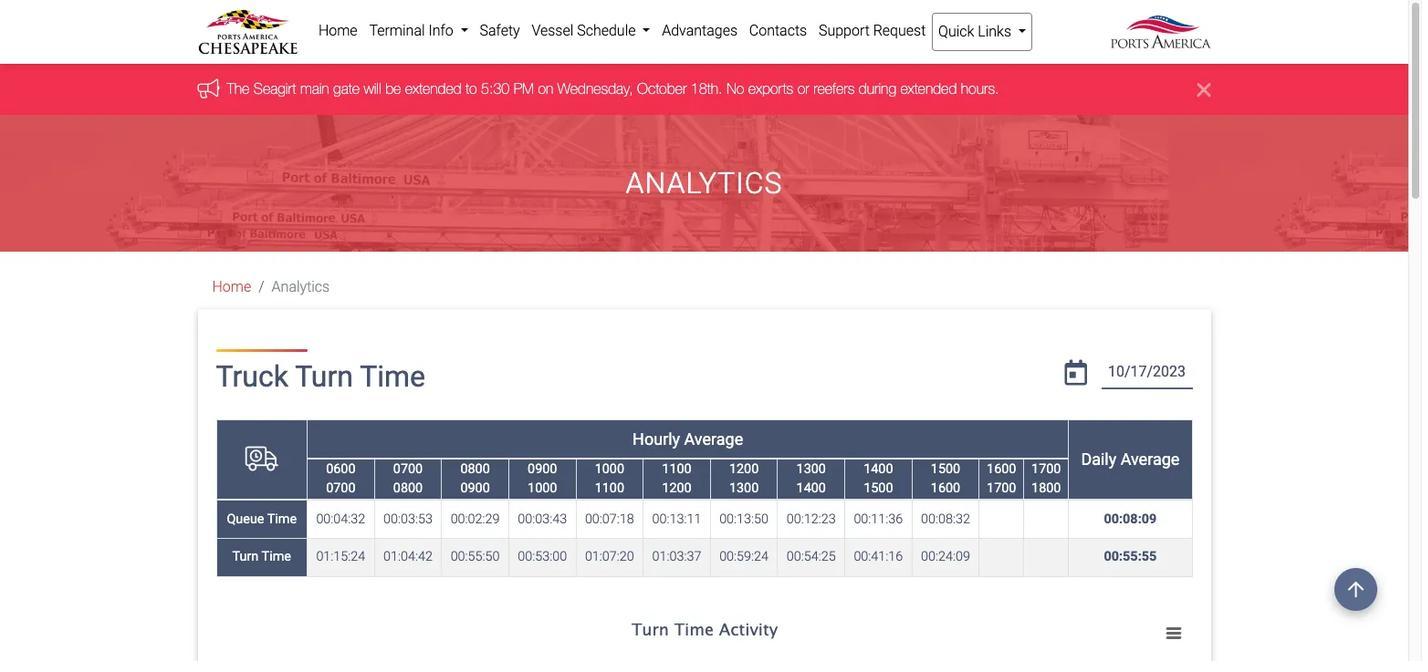 Task type: describe. For each thing, give the bounding box(es) containing it.
the seagirt main gate will be extended to 5:30 pm on wednesday, october 18th.  no exports or reefers during extended hours. link
[[227, 81, 999, 97]]

1 vertical spatial 1700
[[987, 482, 1017, 497]]

safety
[[480, 22, 520, 39]]

the seagirt main gate will be extended to 5:30 pm on wednesday, october 18th.  no exports or reefers during extended hours.
[[227, 81, 999, 97]]

00:53:00
[[518, 550, 567, 566]]

0 vertical spatial 1500
[[931, 462, 961, 477]]

01:07:20
[[585, 550, 634, 566]]

1 vertical spatial 0700
[[326, 482, 356, 497]]

request
[[873, 22, 926, 39]]

5:30
[[481, 81, 510, 97]]

0 vertical spatial 0700
[[393, 462, 423, 477]]

hourly
[[633, 430, 680, 449]]

00:24:09
[[921, 550, 970, 566]]

contacts
[[749, 22, 807, 39]]

support request
[[819, 22, 926, 39]]

00:08:09
[[1104, 512, 1157, 527]]

1 horizontal spatial 1200
[[729, 462, 759, 477]]

vessel schedule link
[[526, 13, 656, 49]]

00:04:32
[[316, 512, 365, 527]]

queue
[[227, 512, 264, 527]]

safety link
[[474, 13, 526, 49]]

truck turn time
[[216, 360, 426, 395]]

1800
[[1032, 482, 1061, 497]]

1200 1300
[[729, 462, 759, 497]]

close image
[[1197, 79, 1211, 101]]

reefers
[[814, 81, 855, 97]]

00:03:43
[[518, 512, 567, 527]]

1100 1200
[[662, 462, 692, 497]]

gate
[[333, 81, 360, 97]]

00:54:25
[[787, 550, 836, 566]]

the seagirt main gate will be extended to 5:30 pm on wednesday, october 18th.  no exports or reefers during extended hours. alert
[[0, 64, 1409, 115]]

advantages
[[662, 22, 738, 39]]

daily
[[1081, 450, 1117, 469]]

pm
[[514, 81, 534, 97]]

or
[[798, 81, 810, 97]]

time for 01:15:24
[[262, 550, 291, 566]]

0 vertical spatial turn
[[295, 360, 353, 395]]

terminal info link
[[363, 13, 474, 49]]

turn time
[[232, 550, 291, 566]]

1 horizontal spatial 1400
[[864, 462, 893, 477]]

be
[[385, 81, 401, 97]]

october
[[637, 81, 687, 97]]

1 vertical spatial 1300
[[729, 482, 759, 497]]

to
[[466, 81, 477, 97]]

0 horizontal spatial turn
[[232, 550, 259, 566]]

0 vertical spatial home link
[[313, 13, 363, 49]]

00:13:50
[[720, 512, 769, 527]]

1 horizontal spatial 1300
[[797, 462, 826, 477]]

1400 1500
[[864, 462, 893, 497]]

no
[[727, 81, 744, 97]]

00:12:23
[[787, 512, 836, 527]]

00:07:18
[[585, 512, 634, 527]]

1 extended from the left
[[405, 81, 462, 97]]

info
[[429, 22, 454, 39]]

links
[[978, 23, 1012, 40]]

truck
[[216, 360, 288, 395]]

1 vertical spatial 1600
[[931, 482, 961, 497]]

time for 00:04:32
[[267, 512, 297, 527]]

2 extended from the left
[[901, 81, 957, 97]]

0 vertical spatial 0800
[[461, 462, 490, 477]]

1700 1800
[[1032, 462, 1061, 497]]

support request link
[[813, 13, 932, 49]]

1 horizontal spatial 0900
[[528, 462, 557, 477]]

01:03:37
[[652, 550, 702, 566]]

00:11:36
[[854, 512, 903, 527]]

0800 0900
[[461, 462, 490, 497]]



Task type: locate. For each thing, give the bounding box(es) containing it.
1 vertical spatial 1200
[[662, 482, 692, 497]]

average right daily on the bottom of page
[[1121, 450, 1180, 469]]

vessel schedule
[[532, 22, 639, 39]]

1 horizontal spatial 1500
[[931, 462, 961, 477]]

00:03:53
[[383, 512, 433, 527]]

extended right during
[[901, 81, 957, 97]]

1 vertical spatial home
[[212, 279, 251, 296]]

vessel
[[532, 22, 574, 39]]

1 vertical spatial time
[[267, 512, 297, 527]]

1100 down hourly
[[662, 462, 692, 477]]

1 vertical spatial 1000
[[528, 482, 557, 497]]

1700 left 1800
[[987, 482, 1017, 497]]

1 vertical spatial average
[[1121, 450, 1180, 469]]

0 horizontal spatial home link
[[212, 279, 251, 296]]

0900 1000
[[528, 462, 557, 497]]

average
[[684, 430, 743, 449], [1121, 450, 1180, 469]]

0 horizontal spatial 1100
[[595, 482, 625, 497]]

00:41:16
[[854, 550, 903, 566]]

0 horizontal spatial 1500
[[864, 482, 893, 497]]

the
[[227, 81, 250, 97]]

1000 up "00:03:43"
[[528, 482, 557, 497]]

extended left to
[[405, 81, 462, 97]]

calendar day image
[[1065, 361, 1087, 387]]

0 horizontal spatial 1700
[[987, 482, 1017, 497]]

extended
[[405, 81, 462, 97], [901, 81, 957, 97]]

1 horizontal spatial average
[[1121, 450, 1180, 469]]

will
[[364, 81, 381, 97]]

0900 up 00:02:29
[[461, 482, 490, 497]]

0 horizontal spatial 0800
[[393, 482, 423, 497]]

0 vertical spatial 1300
[[797, 462, 826, 477]]

home link
[[313, 13, 363, 49], [212, 279, 251, 296]]

schedule
[[577, 22, 636, 39]]

quick links
[[939, 23, 1015, 40]]

support
[[819, 22, 870, 39]]

1400
[[864, 462, 893, 477], [797, 482, 826, 497]]

0 horizontal spatial 1300
[[729, 482, 759, 497]]

1300 up 00:13:50
[[729, 482, 759, 497]]

wednesday,
[[558, 81, 633, 97]]

seagirt
[[254, 81, 296, 97]]

0800
[[461, 462, 490, 477], [393, 482, 423, 497]]

turn
[[295, 360, 353, 395], [232, 550, 259, 566]]

0600 0700
[[326, 462, 356, 497]]

0 horizontal spatial 1200
[[662, 482, 692, 497]]

hours.
[[961, 81, 999, 97]]

1100 up '00:07:18'
[[595, 482, 625, 497]]

home
[[319, 22, 358, 39], [212, 279, 251, 296]]

quick links link
[[932, 13, 1033, 51]]

average up 1200 1300
[[684, 430, 743, 449]]

0700 up 00:03:53
[[393, 462, 423, 477]]

1 vertical spatial 0800
[[393, 482, 423, 497]]

0 horizontal spatial extended
[[405, 81, 462, 97]]

analytics
[[626, 166, 783, 201], [272, 279, 330, 296]]

exports
[[749, 81, 794, 97]]

0 horizontal spatial 1600
[[931, 482, 961, 497]]

1300 up 00:12:23
[[797, 462, 826, 477]]

1300 1400
[[797, 462, 826, 497]]

0900 up "00:03:43"
[[528, 462, 557, 477]]

turn down queue at the bottom left of the page
[[232, 550, 259, 566]]

1 horizontal spatial home link
[[313, 13, 363, 49]]

0 horizontal spatial 0900
[[461, 482, 490, 497]]

2 vertical spatial time
[[262, 550, 291, 566]]

0 vertical spatial 0900
[[528, 462, 557, 477]]

1200 up '00:13:11'
[[662, 482, 692, 497]]

1 vertical spatial 1400
[[797, 482, 826, 497]]

00:55:50
[[451, 550, 500, 566]]

1 horizontal spatial 1700
[[1032, 462, 1061, 477]]

0 vertical spatial 1400
[[864, 462, 893, 477]]

on
[[538, 81, 554, 97]]

1500
[[931, 462, 961, 477], [864, 482, 893, 497]]

1500 up 00:08:32
[[931, 462, 961, 477]]

1100
[[662, 462, 692, 477], [595, 482, 625, 497]]

1 vertical spatial 0900
[[461, 482, 490, 497]]

1 horizontal spatial analytics
[[626, 166, 783, 201]]

0700 down 0600
[[326, 482, 356, 497]]

00:02:29
[[451, 512, 500, 527]]

0600
[[326, 462, 356, 477]]

1 horizontal spatial 1100
[[662, 462, 692, 477]]

turn right truck
[[295, 360, 353, 395]]

terminal
[[369, 22, 425, 39]]

18th.
[[691, 81, 723, 97]]

1600 1700
[[987, 462, 1017, 497]]

0 horizontal spatial home
[[212, 279, 251, 296]]

0 vertical spatial 1600
[[987, 462, 1017, 477]]

bullhorn image
[[198, 78, 227, 98]]

1600
[[987, 462, 1017, 477], [931, 482, 961, 497]]

contacts link
[[744, 13, 813, 49]]

terminal info
[[369, 22, 457, 39]]

0 horizontal spatial 1000
[[528, 482, 557, 497]]

1 horizontal spatial 1600
[[987, 462, 1017, 477]]

1600 up 00:08:32
[[931, 482, 961, 497]]

advantages link
[[656, 13, 744, 49]]

0800 up 00:03:53
[[393, 482, 423, 497]]

0900
[[528, 462, 557, 477], [461, 482, 490, 497]]

1400 up 00:12:23
[[797, 482, 826, 497]]

1 vertical spatial home link
[[212, 279, 251, 296]]

00:08:32
[[921, 512, 970, 527]]

0 horizontal spatial 1400
[[797, 482, 826, 497]]

1500 up 00:11:36
[[864, 482, 893, 497]]

0 vertical spatial 1700
[[1032, 462, 1061, 477]]

1700 up 1800
[[1032, 462, 1061, 477]]

01:04:42
[[383, 550, 433, 566]]

1 horizontal spatial 0700
[[393, 462, 423, 477]]

1 horizontal spatial 1000
[[595, 462, 625, 477]]

0 vertical spatial average
[[684, 430, 743, 449]]

0 vertical spatial 1100
[[662, 462, 692, 477]]

1700
[[1032, 462, 1061, 477], [987, 482, 1017, 497]]

go to top image
[[1335, 569, 1378, 612]]

00:59:24
[[720, 550, 769, 566]]

0 horizontal spatial average
[[684, 430, 743, 449]]

1 horizontal spatial turn
[[295, 360, 353, 395]]

1 horizontal spatial 0800
[[461, 462, 490, 477]]

00:55:55
[[1104, 550, 1157, 566]]

1 vertical spatial 1100
[[595, 482, 625, 497]]

1 vertical spatial turn
[[232, 550, 259, 566]]

during
[[859, 81, 897, 97]]

1 vertical spatial analytics
[[272, 279, 330, 296]]

0 vertical spatial 1000
[[595, 462, 625, 477]]

hourly average daily average
[[633, 430, 1180, 469]]

0 vertical spatial time
[[360, 360, 426, 395]]

1500 1600
[[931, 462, 961, 497]]

0800 up 00:02:29
[[461, 462, 490, 477]]

1200
[[729, 462, 759, 477], [662, 482, 692, 497]]

1000 up '00:07:18'
[[595, 462, 625, 477]]

0 vertical spatial home
[[319, 22, 358, 39]]

00:13:11
[[652, 512, 702, 527]]

0 horizontal spatial 0700
[[326, 482, 356, 497]]

None text field
[[1102, 357, 1193, 390]]

0 vertical spatial analytics
[[626, 166, 783, 201]]

1300
[[797, 462, 826, 477], [729, 482, 759, 497]]

1 horizontal spatial home
[[319, 22, 358, 39]]

time
[[360, 360, 426, 395], [267, 512, 297, 527], [262, 550, 291, 566]]

0700 0800
[[393, 462, 423, 497]]

1 vertical spatial 1500
[[864, 482, 893, 497]]

queue time
[[227, 512, 297, 527]]

1 horizontal spatial extended
[[901, 81, 957, 97]]

quick
[[939, 23, 975, 40]]

0 horizontal spatial analytics
[[272, 279, 330, 296]]

1600 left 1700 1800
[[987, 462, 1017, 477]]

0 vertical spatial 1200
[[729, 462, 759, 477]]

0700
[[393, 462, 423, 477], [326, 482, 356, 497]]

01:15:24
[[316, 550, 365, 566]]

main
[[300, 81, 329, 97]]

1400 up 00:11:36
[[864, 462, 893, 477]]

1000 1100
[[595, 462, 625, 497]]

1200 up 00:13:50
[[729, 462, 759, 477]]



Task type: vqa. For each thing, say whether or not it's contained in the screenshot.
the To obtain an RFID tag, go to www.emodal.com .
no



